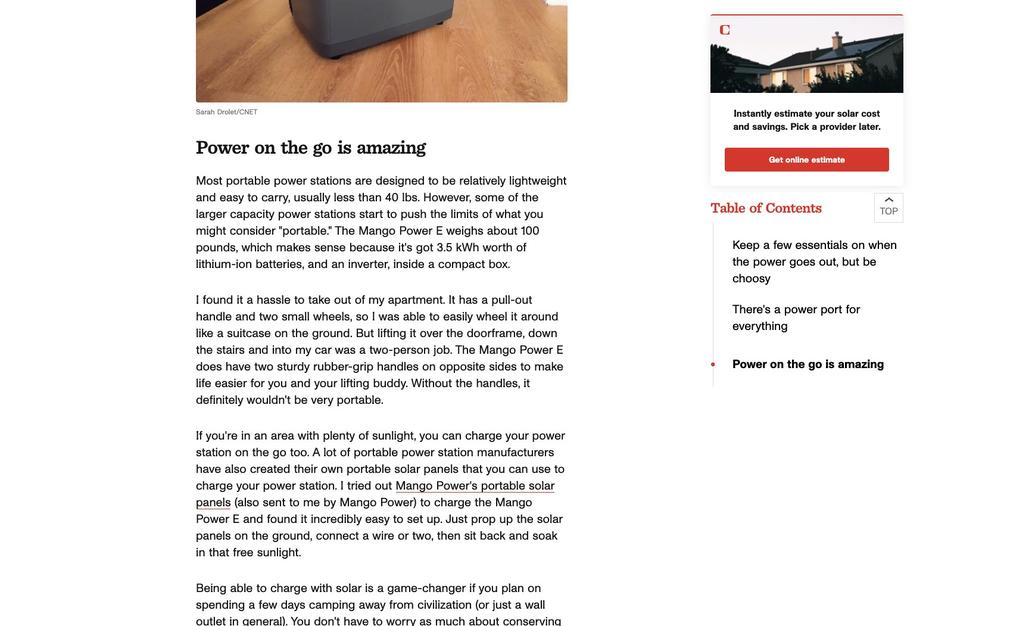 Task type: vqa. For each thing, say whether or not it's contained in the screenshot.
a within the Keep a few essentials on when the power goes out, but be choosy
yes



Task type: locate. For each thing, give the bounding box(es) containing it.
inverter,
[[348, 259, 390, 271]]

by
[[324, 497, 336, 509]]

station
[[196, 447, 232, 459], [438, 447, 474, 459]]

portable up up
[[481, 480, 525, 492]]

has
[[459, 294, 478, 306]]

e up 3.5
[[436, 225, 443, 237]]

go up usually
[[313, 135, 332, 159]]

of down 100
[[516, 242, 526, 254]]

2 vertical spatial have
[[344, 616, 369, 626]]

a up the away
[[377, 583, 384, 595]]

2 vertical spatial be
[[294, 394, 308, 406]]

me
[[303, 497, 320, 509]]

doorframe,
[[467, 328, 525, 340]]

power inside keep a few essentials on when the power goes out, but be choosy
[[753, 256, 786, 268]]

0 vertical spatial found
[[203, 294, 233, 306]]

2 horizontal spatial in
[[241, 430, 251, 442]]

a down got
[[428, 259, 435, 271]]

the right up
[[517, 514, 534, 525]]

2 horizontal spatial is
[[826, 359, 835, 371]]

2 vertical spatial is
[[365, 583, 374, 595]]

an down sense on the top left of the page
[[332, 259, 345, 271]]

0 vertical spatial can
[[442, 430, 462, 442]]

solar inside instantly estimate your solar cost and savings. pick a provider later.
[[837, 109, 859, 119]]

2 vertical spatial panels
[[196, 530, 231, 542]]

few up goes
[[774, 239, 792, 251]]

0 horizontal spatial that
[[209, 547, 229, 559]]

2 vertical spatial i
[[341, 480, 344, 492]]

be inside keep a few essentials on when the power goes out, but be choosy
[[863, 256, 877, 268]]

stations up less
[[310, 175, 352, 187]]

found inside (also sent to me by mango power) to charge the mango power e and found it incredibly easy to set up. just prop up the solar panels on the ground, connect a wire or two, then sit back and soak in that free sunlight.
[[267, 514, 297, 525]]

the up sense on the top left of the page
[[335, 225, 355, 237]]

a inside (also sent to me by mango power) to charge the mango power e and found it incredibly easy to set up. just prop up the solar panels on the ground, connect a wire or two, then sit back and soak in that free sunlight.
[[363, 530, 369, 542]]

later.
[[859, 122, 881, 132]]

the down keep
[[733, 256, 750, 268]]

on
[[255, 135, 275, 159], [852, 239, 865, 251], [275, 328, 288, 340], [770, 359, 784, 371], [422, 361, 436, 373], [235, 447, 249, 459], [235, 530, 248, 542], [528, 583, 541, 595]]

0 vertical spatial stations
[[310, 175, 352, 187]]

found inside i found it a hassle to take out of my apartment. it has a pull-out handle and two small wheels, so i was able to easily wheel it around like a suitcase on the ground. but lifting it over the doorframe, down the stairs and into my car was a two-person job. the mango power e does have two sturdy rubber-grip handles on opposite sides to make life easier for you and your lifting buddy. without the handles, it definitely wouldn't be very portable.
[[203, 294, 233, 306]]

0 horizontal spatial be
[[294, 394, 308, 406]]

power down down in the bottom right of the page
[[520, 344, 553, 356]]

be up however,
[[442, 175, 456, 187]]

1 horizontal spatial be
[[442, 175, 456, 187]]

panels inside if you're in an area with plenty of sunlight, you can charge your power station on the go too. a lot of portable power station manufacturers have also created their own portable solar panels that you can use to charge your power station. i tried out
[[424, 464, 459, 475]]

solar up the "provider"
[[837, 109, 859, 119]]

of up so
[[355, 294, 365, 306]]

that up power's
[[462, 464, 483, 475]]

0 horizontal spatial is
[[337, 135, 351, 159]]

0 vertical spatial i
[[196, 294, 199, 306]]

about
[[487, 225, 518, 237], [469, 616, 499, 626]]

about down (or
[[469, 616, 499, 626]]

pick
[[791, 122, 809, 132]]

stations down less
[[314, 209, 356, 220]]

to up 'capacity'
[[248, 192, 258, 204]]

1 horizontal spatial easy
[[365, 514, 390, 525]]

ground,
[[272, 530, 312, 542]]

i inside if you're in an area with plenty of sunlight, you can charge your power station on the go too. a lot of portable power station manufacturers have also created their own portable solar panels that you can use to charge your power station. i tried out
[[341, 480, 344, 492]]

1 horizontal spatial station
[[438, 447, 474, 459]]

1 vertical spatial estimate
[[812, 156, 845, 165]]

2 vertical spatial in
[[230, 616, 239, 626]]

a up everything
[[774, 304, 781, 316]]

away
[[359, 599, 386, 611]]

you up wouldn't
[[268, 378, 287, 390]]

was right so
[[379, 311, 400, 323]]

you're
[[206, 430, 238, 442]]

instantly
[[734, 109, 772, 119]]

1 vertical spatial for
[[250, 378, 265, 390]]

an
[[332, 259, 345, 271], [254, 430, 267, 442]]

carry,
[[262, 192, 290, 204]]

sides
[[489, 361, 517, 373]]

when
[[869, 239, 897, 251]]

get
[[769, 156, 783, 165]]

1 horizontal spatial found
[[267, 514, 297, 525]]

1 horizontal spatial in
[[230, 616, 239, 626]]

the up created
[[252, 447, 269, 459]]

can down manufacturers
[[509, 464, 528, 475]]

station up power's
[[438, 447, 474, 459]]

0 horizontal spatial my
[[295, 344, 311, 356]]

on inside keep a few essentials on when the power goes out, but be choosy
[[852, 239, 865, 251]]

don't
[[314, 616, 340, 626]]

power inside most portable power stations are designed to be relatively lightweight and easy to carry, usually less than 40 lbs. however, some of the larger capacity power stations start to push the limits of what you might consider "portable." the mango power e weighs about 100 pounds, which makes sense because it's got 3.5 kwh worth of lithium-ion batteries, and an inverter, inside a compact box.
[[399, 225, 432, 237]]

charge up just
[[434, 497, 471, 509]]

make
[[535, 361, 564, 373]]

into
[[272, 344, 292, 356]]

panels up being
[[196, 530, 231, 542]]

on inside (also sent to me by mango power) to charge the mango power e and found it incredibly easy to set up. just prop up the solar panels on the ground, connect a wire or two, then sit back and soak in that free sunlight.
[[235, 530, 248, 542]]

and down most
[[196, 192, 216, 204]]

charge inside (also sent to me by mango power) to charge the mango power e and found it incredibly easy to set up. just prop up the solar panels on the ground, connect a wire or two, then sit back and soak in that free sunlight.
[[434, 497, 471, 509]]

up.
[[427, 514, 442, 525]]

1 vertical spatial i
[[372, 311, 375, 323]]

your up the "provider"
[[815, 109, 835, 119]]

to up however,
[[428, 175, 439, 187]]

power)
[[380, 497, 417, 509]]

my up the but
[[369, 294, 384, 306]]

ion
[[236, 259, 252, 271]]

a inside the there's a power port for everything
[[774, 304, 781, 316]]

grip
[[353, 361, 374, 373]]

0 vertical spatial the
[[335, 225, 355, 237]]

with up camping on the left bottom
[[311, 583, 332, 595]]

panels inside mango power's portable solar panels
[[196, 497, 231, 509]]

for inside the there's a power port for everything
[[846, 304, 860, 316]]

0 horizontal spatial few
[[259, 599, 277, 611]]

have down the away
[[344, 616, 369, 626]]

2 horizontal spatial be
[[863, 256, 877, 268]]

portable inside most portable power stations are designed to be relatively lightweight and easy to carry, usually less than 40 lbs. however, some of the larger capacity power stations start to push the limits of what you might consider "portable." the mango power e weighs about 100 pounds, which makes sense because it's got 3.5 kwh worth of lithium-ion batteries, and an inverter, inside a compact box.
[[226, 175, 270, 187]]

sarah
[[196, 108, 215, 116]]

power down push
[[399, 225, 432, 237]]

0 horizontal spatial for
[[250, 378, 265, 390]]

charge up manufacturers
[[465, 430, 502, 442]]

on up free
[[235, 530, 248, 542]]

you right if
[[479, 583, 498, 595]]

0 vertical spatial easy
[[220, 192, 244, 204]]

can up power's
[[442, 430, 462, 442]]

1 horizontal spatial lifting
[[378, 328, 406, 340]]

up
[[500, 514, 513, 525]]

lot
[[324, 447, 337, 459]]

easy inside most portable power stations are designed to be relatively lightweight and easy to carry, usually less than 40 lbs. however, some of the larger capacity power stations start to push the limits of what you might consider "portable." the mango power e weighs about 100 pounds, which makes sense because it's got 3.5 kwh worth of lithium-ion batteries, and an inverter, inside a compact box.
[[220, 192, 244, 204]]

capacity
[[230, 209, 274, 220]]

able up spending
[[230, 583, 253, 595]]

the inside most portable power stations are designed to be relatively lightweight and easy to carry, usually less than 40 lbs. however, some of the larger capacity power stations start to push the limits of what you might consider "portable." the mango power e weighs about 100 pounds, which makes sense because it's got 3.5 kwh worth of lithium-ion batteries, and an inverter, inside a compact box.
[[335, 225, 355, 237]]

to left "me"
[[289, 497, 300, 509]]

few inside keep a few essentials on when the power goes out, but be choosy
[[774, 239, 792, 251]]

mango up the because
[[359, 225, 396, 237]]

able down 'apartment.'
[[403, 311, 426, 323]]

lbs.
[[402, 192, 420, 204]]

relatively
[[459, 175, 506, 187]]

1 horizontal spatial for
[[846, 304, 860, 316]]

mango power's portable solar panels
[[196, 480, 555, 509]]

if
[[196, 430, 202, 442]]

be left "very"
[[294, 394, 308, 406]]

0 horizontal spatial an
[[254, 430, 267, 442]]

1 vertical spatial was
[[335, 344, 356, 356]]

few inside being able to charge with solar is a game-changer if you plan on spending a few days camping away from civilization (or just a wall outlet in general). you don't have to worry as much about conservi
[[259, 599, 277, 611]]

two down hassle
[[259, 311, 278, 323]]

1 horizontal spatial have
[[226, 361, 251, 373]]

0 vertical spatial with
[[298, 430, 319, 442]]

1 horizontal spatial was
[[379, 311, 400, 323]]

1 horizontal spatial power on the go is amazing
[[733, 359, 884, 371]]

power down also
[[196, 514, 229, 525]]

0 horizontal spatial was
[[335, 344, 356, 356]]

have inside if you're in an area with plenty of sunlight, you can charge your power station on the go too. a lot of portable power station manufacturers have also created their own portable solar panels that you can use to charge your power station. i tried out
[[196, 464, 221, 475]]

0 horizontal spatial out
[[334, 294, 351, 306]]

1 vertical spatial easy
[[365, 514, 390, 525]]

on inside if you're in an area with plenty of sunlight, you can charge your power station on the go too. a lot of portable power station manufacturers have also created their own portable solar panels that you can use to charge your power station. i tried out
[[235, 447, 249, 459]]

a left wire
[[363, 530, 369, 542]]

0 vertical spatial was
[[379, 311, 400, 323]]

out
[[334, 294, 351, 306], [515, 294, 532, 306], [375, 480, 392, 492]]

1 vertical spatial few
[[259, 599, 277, 611]]

of right lot
[[340, 447, 350, 459]]

there's
[[733, 304, 771, 316]]

2 horizontal spatial i
[[372, 311, 375, 323]]

0 vertical spatial that
[[462, 464, 483, 475]]

0 vertical spatial about
[[487, 225, 518, 237]]

amazing
[[357, 135, 425, 159], [838, 359, 884, 371]]

down
[[528, 328, 558, 340]]

much
[[435, 616, 465, 626]]

solar up power)
[[395, 464, 420, 475]]

power on the go is amazing down there's a power port for everything link on the right
[[733, 359, 884, 371]]

1 vertical spatial the
[[455, 344, 476, 356]]

1 vertical spatial two
[[254, 361, 274, 373]]

worth
[[483, 242, 513, 254]]

have left also
[[196, 464, 221, 475]]

that left free
[[209, 547, 229, 559]]

100
[[521, 225, 540, 237]]

1 horizontal spatial out
[[375, 480, 392, 492]]

e
[[436, 225, 443, 237], [556, 344, 563, 356], [233, 514, 240, 525]]

be inside i found it a hassle to take out of my apartment. it has a pull-out handle and two small wheels, so i was able to easily wheel it around like a suitcase on the ground. but lifting it over the doorframe, down the stairs and into my car was a two-person job. the mango power e does have two sturdy rubber-grip handles on opposite sides to make life easier for you and your lifting buddy. without the handles, it definitely wouldn't be very portable.
[[294, 394, 308, 406]]

0 horizontal spatial found
[[203, 294, 233, 306]]

solar inside (also sent to me by mango power) to charge the mango power e and found it incredibly easy to set up. just prop up the solar panels on the ground, connect a wire or two, then sit back and soak in that free sunlight.
[[537, 514, 563, 525]]

online
[[786, 156, 809, 165]]

power down sunlight,
[[402, 447, 434, 459]]

power
[[274, 175, 307, 187], [278, 209, 311, 220], [753, 256, 786, 268], [785, 304, 817, 316], [532, 430, 565, 442], [402, 447, 434, 459], [263, 480, 296, 492]]

on inside being able to charge with solar is a game-changer if you plan on spending a few days camping away from civilization (or just a wall outlet in general). you don't have to worry as much about conservi
[[528, 583, 541, 595]]

2 horizontal spatial e
[[556, 344, 563, 356]]

the inside i found it a hassle to take out of my apartment. it has a pull-out handle and two small wheels, so i was able to easily wheel it around like a suitcase on the ground. but lifting it over the doorframe, down the stairs and into my car was a two-person job. the mango power e does have two sturdy rubber-grip handles on opposite sides to make life easier for you and your lifting buddy. without the handles, it definitely wouldn't be very portable.
[[455, 344, 476, 356]]

0 vertical spatial e
[[436, 225, 443, 237]]

it
[[237, 294, 243, 306], [511, 311, 517, 323], [410, 328, 416, 340], [524, 378, 530, 390], [301, 514, 307, 525]]

it's
[[398, 242, 413, 254]]

the
[[335, 225, 355, 237], [455, 344, 476, 356]]

0 vertical spatial able
[[403, 311, 426, 323]]

provider
[[820, 122, 856, 132]]

solar down the use
[[529, 480, 555, 492]]

estimate inside "link"
[[812, 156, 845, 165]]

sturdy
[[277, 361, 310, 373]]

changer
[[422, 583, 466, 595]]

person
[[393, 344, 430, 356]]

two
[[259, 311, 278, 323], [254, 361, 274, 373]]

portable up carry, on the top left of the page
[[226, 175, 270, 187]]

a up "general)."
[[249, 599, 255, 611]]

in inside being able to charge with solar is a game-changer if you plan on spending a few days camping away from civilization (or just a wall outlet in general). you don't have to worry as much about conservi
[[230, 616, 239, 626]]

0 vertical spatial lifting
[[378, 328, 406, 340]]

out up power)
[[375, 480, 392, 492]]

go inside if you're in an area with plenty of sunlight, you can charge your power station on the go too. a lot of portable power station manufacturers have also created their own portable solar panels that you can use to charge your power station. i tried out
[[273, 447, 286, 459]]

charge up the days
[[270, 583, 307, 595]]

1 vertical spatial can
[[509, 464, 528, 475]]

keep
[[733, 239, 760, 251]]

power left port
[[785, 304, 817, 316]]

0 vertical spatial go
[[313, 135, 332, 159]]

that inside if you're in an area with plenty of sunlight, you can charge your power station on the go too. a lot of portable power station manufacturers have also created their own portable solar panels that you can use to charge your power station. i tried out
[[462, 464, 483, 475]]

an left area at bottom
[[254, 430, 267, 442]]

e inside (also sent to me by mango power) to charge the mango power e and found it incredibly easy to set up. just prop up the solar panels on the ground, connect a wire or two, then sit back and soak in that free sunlight.
[[233, 514, 240, 525]]

found up handle
[[203, 294, 233, 306]]

wall
[[525, 599, 545, 611]]

solar inside mango power's portable solar panels
[[529, 480, 555, 492]]

consider
[[230, 225, 275, 237]]

0 horizontal spatial the
[[335, 225, 355, 237]]

1 horizontal spatial that
[[462, 464, 483, 475]]

1 horizontal spatial few
[[774, 239, 792, 251]]

charge inside being able to charge with solar is a game-changer if you plan on spending a few days camping away from civilization (or just a wall outlet in general). you don't have to worry as much about conservi
[[270, 583, 307, 595]]

go down there's a power port for everything link on the right
[[809, 359, 822, 371]]

it down "me"
[[301, 514, 307, 525]]

cnet logo image
[[720, 25, 730, 35]]

mango down tried
[[340, 497, 377, 509]]

and inside instantly estimate your solar cost and savings. pick a provider later.
[[733, 122, 750, 132]]

power up "choosy"
[[753, 256, 786, 268]]

0 vertical spatial in
[[241, 430, 251, 442]]

house with solar panels image
[[711, 15, 904, 93]]

1 horizontal spatial i
[[341, 480, 344, 492]]

in right you're
[[241, 430, 251, 442]]

a left hassle
[[247, 294, 253, 306]]

have up easier
[[226, 361, 251, 373]]

1 vertical spatial in
[[196, 547, 205, 559]]

0 horizontal spatial able
[[230, 583, 253, 595]]

is
[[337, 135, 351, 159], [826, 359, 835, 371], [365, 583, 374, 595]]

on up but
[[852, 239, 865, 251]]

1 vertical spatial that
[[209, 547, 229, 559]]

1 vertical spatial about
[[469, 616, 499, 626]]

of
[[508, 192, 518, 204], [750, 199, 762, 216], [482, 209, 492, 220], [516, 242, 526, 254], [355, 294, 365, 306], [359, 430, 369, 442], [340, 447, 350, 459]]

easier
[[215, 378, 247, 390]]

the up prop
[[475, 497, 492, 509]]

lifting up portable.
[[341, 378, 370, 390]]

0 vertical spatial amazing
[[357, 135, 425, 159]]

1 vertical spatial an
[[254, 430, 267, 442]]

easy up wire
[[365, 514, 390, 525]]

and down instantly
[[733, 122, 750, 132]]

in
[[241, 430, 251, 442], [196, 547, 205, 559], [230, 616, 239, 626]]

1 horizontal spatial is
[[365, 583, 374, 595]]

spending
[[196, 599, 245, 611]]

1 vertical spatial go
[[809, 359, 822, 371]]

out inside if you're in an area with plenty of sunlight, you can charge your power station on the go too. a lot of portable power station manufacturers have also created their own portable solar panels that you can use to charge your power station. i tried out
[[375, 480, 392, 492]]

about up worth
[[487, 225, 518, 237]]

1 vertical spatial with
[[311, 583, 332, 595]]

1 horizontal spatial the
[[455, 344, 476, 356]]

being
[[196, 583, 227, 595]]

apartment.
[[388, 294, 445, 306]]

found down sent
[[267, 514, 297, 525]]

2 vertical spatial go
[[273, 447, 286, 459]]

be right but
[[863, 256, 877, 268]]

2 vertical spatial e
[[233, 514, 240, 525]]

with inside being able to charge with solar is a game-changer if you plan on spending a few days camping away from civilization (or just a wall outlet in general). you don't have to worry as much about conservi
[[311, 583, 332, 595]]

with
[[298, 430, 319, 442], [311, 583, 332, 595]]

to down 40
[[387, 209, 397, 220]]

0 horizontal spatial i
[[196, 294, 199, 306]]

1 vertical spatial e
[[556, 344, 563, 356]]

there's a power port for everything link
[[733, 304, 860, 332]]

outlet
[[196, 616, 226, 626]]

panels
[[424, 464, 459, 475], [196, 497, 231, 509], [196, 530, 231, 542]]

about inside most portable power stations are designed to be relatively lightweight and easy to carry, usually less than 40 lbs. however, some of the larger capacity power stations start to push the limits of what you might consider "portable." the mango power e weighs about 100 pounds, which makes sense because it's got 3.5 kwh worth of lithium-ion batteries, and an inverter, inside a compact box.
[[487, 225, 518, 237]]

1 vertical spatial panels
[[196, 497, 231, 509]]

1 vertical spatial have
[[196, 464, 221, 475]]

1 horizontal spatial my
[[369, 294, 384, 306]]

mango inside mango power's portable solar panels
[[396, 480, 433, 492]]

a
[[812, 122, 817, 132], [764, 239, 770, 251], [428, 259, 435, 271], [247, 294, 253, 306], [482, 294, 488, 306], [774, 304, 781, 316], [217, 328, 224, 340], [359, 344, 366, 356], [363, 530, 369, 542], [377, 583, 384, 595], [249, 599, 255, 611], [515, 599, 522, 611]]

1 horizontal spatial go
[[313, 135, 332, 159]]

0 vertical spatial panels
[[424, 464, 459, 475]]

0 vertical spatial few
[[774, 239, 792, 251]]

hassle
[[257, 294, 291, 306]]

most
[[196, 175, 222, 187]]

there's a power port for everything
[[733, 304, 860, 332]]

1 vertical spatial found
[[267, 514, 297, 525]]

sit
[[464, 530, 476, 542]]

station down you're
[[196, 447, 232, 459]]

to right the use
[[555, 464, 565, 475]]

i found it a hassle to take out of my apartment. it has a pull-out handle and two small wheels, so i was able to easily wheel it around like a suitcase on the ground. but lifting it over the doorframe, down the stairs and into my car was a two-person job. the mango power e does have two sturdy rubber-grip handles on opposite sides to make life easier for you and your lifting buddy. without the handles, it definitely wouldn't be very portable.
[[196, 294, 564, 406]]

table
[[711, 199, 745, 216]]

out up around
[[515, 294, 532, 306]]

portable
[[226, 175, 270, 187], [354, 447, 398, 459], [347, 464, 391, 475], [481, 480, 525, 492]]

it inside (also sent to me by mango power) to charge the mango power e and found it incredibly easy to set up. just prop up the solar panels on the ground, connect a wire or two, then sit back and soak in that free sunlight.
[[301, 514, 307, 525]]

2 horizontal spatial out
[[515, 294, 532, 306]]

0 horizontal spatial in
[[196, 547, 205, 559]]

0 vertical spatial have
[[226, 361, 251, 373]]

1 horizontal spatial e
[[436, 225, 443, 237]]

1 vertical spatial able
[[230, 583, 253, 595]]

1 horizontal spatial able
[[403, 311, 426, 323]]

pounds,
[[196, 242, 238, 254]]

0 horizontal spatial easy
[[220, 192, 244, 204]]

2 station from the left
[[438, 447, 474, 459]]

0 horizontal spatial e
[[233, 514, 240, 525]]

a inside instantly estimate your solar cost and savings. pick a provider later.
[[812, 122, 817, 132]]

0 vertical spatial estimate
[[774, 109, 813, 119]]

0 vertical spatial for
[[846, 304, 860, 316]]

to up the 'up.'
[[420, 497, 431, 509]]



Task type: describe. For each thing, give the bounding box(es) containing it.
1 horizontal spatial can
[[509, 464, 528, 475]]

it left hassle
[[237, 294, 243, 306]]

ground.
[[312, 328, 352, 340]]

if
[[469, 583, 475, 595]]

portable inside mango power's portable solar panels
[[481, 480, 525, 492]]

you inside most portable power stations are designed to be relatively lightweight and easy to carry, usually less than 40 lbs. however, some of the larger capacity power stations start to push the limits of what you might consider "portable." the mango power e weighs about 100 pounds, which makes sense because it's got 3.5 kwh worth of lithium-ion batteries, and an inverter, inside a compact box.
[[525, 209, 544, 220]]

mango inside most portable power stations are designed to be relatively lightweight and easy to carry, usually less than 40 lbs. however, some of the larger capacity power stations start to push the limits of what you might consider "portable." the mango power e weighs about 100 pounds, which makes sense because it's got 3.5 kwh worth of lithium-ion batteries, and an inverter, inside a compact box.
[[359, 225, 396, 237]]

it down pull-
[[511, 311, 517, 323]]

to down the away
[[372, 616, 383, 626]]

sunlight,
[[372, 430, 416, 442]]

two,
[[412, 530, 434, 542]]

and down suitcase on the bottom left of the page
[[248, 344, 269, 356]]

estimate inside instantly estimate your solar cost and savings. pick a provider later.
[[774, 109, 813, 119]]

e inside i found it a hassle to take out of my apartment. it has a pull-out handle and two small wheels, so i was able to easily wheel it around like a suitcase on the ground. but lifting it over the doorframe, down the stairs and into my car was a two-person job. the mango power e does have two sturdy rubber-grip handles on opposite sides to make life easier for you and your lifting buddy. without the handles, it definitely wouldn't be very portable.
[[556, 344, 563, 356]]

and down up
[[509, 530, 529, 542]]

the down easily
[[446, 328, 463, 340]]

start
[[359, 209, 383, 220]]

sunlight.
[[257, 547, 301, 559]]

to up small
[[294, 294, 305, 306]]

charge down also
[[196, 480, 233, 492]]

take
[[308, 294, 331, 306]]

might
[[196, 225, 226, 237]]

"portable."
[[279, 225, 332, 237]]

less
[[334, 192, 355, 204]]

usually
[[294, 192, 330, 204]]

the up free
[[252, 530, 269, 542]]

very
[[311, 394, 333, 406]]

power up the use
[[532, 430, 565, 442]]

to up "general)."
[[256, 583, 267, 595]]

an inside if you're in an area with plenty of sunlight, you can charge your power station on the go too. a lot of portable power station manufacturers have also created their own portable solar panels that you can use to charge your power station. i tried out
[[254, 430, 267, 442]]

everything
[[733, 321, 788, 332]]

the down lightweight
[[522, 192, 539, 204]]

able inside being able to charge with solar is a game-changer if you plan on spending a few days camping away from civilization (or just a wall outlet in general). you don't have to worry as much about conservi
[[230, 583, 253, 595]]

a up "grip" on the left bottom of the page
[[359, 344, 366, 356]]

what
[[496, 209, 521, 220]]

wouldn't
[[247, 394, 291, 406]]

and down (also
[[243, 514, 263, 525]]

1 vertical spatial power on the go is amazing
[[733, 359, 884, 371]]

0 vertical spatial my
[[369, 294, 384, 306]]

to inside if you're in an area with plenty of sunlight, you can charge your power station on the go too. a lot of portable power station manufacturers have also created their own portable solar panels that you can use to charge your power station. i tried out
[[555, 464, 565, 475]]

you right sunlight,
[[420, 430, 439, 442]]

sarah drolet/cnet
[[196, 108, 258, 116]]

the inside keep a few essentials on when the power goes out, but be choosy
[[733, 256, 750, 268]]

on down everything
[[770, 359, 784, 371]]

0 horizontal spatial amazing
[[357, 135, 425, 159]]

sent
[[263, 497, 286, 509]]

a inside most portable power stations are designed to be relatively lightweight and easy to carry, usually less than 40 lbs. however, some of the larger capacity power stations start to push the limits of what you might consider "portable." the mango power e weighs about 100 pounds, which makes sense because it's got 3.5 kwh worth of lithium-ion batteries, and an inverter, inside a compact box.
[[428, 259, 435, 271]]

larger
[[196, 209, 226, 220]]

panels inside (also sent to me by mango power) to charge the mango power e and found it incredibly easy to set up. just prop up the solar panels on the ground, connect a wire or two, then sit back and soak in that free sunlight.
[[196, 530, 231, 542]]

keep a few essentials on when the power goes out, but be choosy
[[733, 239, 897, 285]]

wheels,
[[313, 311, 352, 323]]

to up over
[[429, 311, 440, 323]]

1 station from the left
[[196, 447, 232, 459]]

days
[[281, 599, 305, 611]]

the inside if you're in an area with plenty of sunlight, you can charge your power station on the go too. a lot of portable power station manufacturers have also created their own portable solar panels that you can use to charge your power station. i tried out
[[252, 447, 269, 459]]

portable down sunlight,
[[354, 447, 398, 459]]

around
[[521, 311, 559, 323]]

a right like at the left of page
[[217, 328, 224, 340]]

also
[[225, 464, 246, 475]]

being able to charge with solar is a game-changer if you plan on spending a few days camping away from civilization (or just a wall outlet in general). you don't have to worry as much about conservi
[[196, 583, 562, 626]]

0 horizontal spatial lifting
[[341, 378, 370, 390]]

to right sides
[[521, 361, 531, 373]]

from
[[389, 599, 414, 611]]

and down 'sturdy'
[[291, 378, 311, 390]]

easy inside (also sent to me by mango power) to charge the mango power e and found it incredibly easy to set up. just prop up the solar panels on the ground, connect a wire or two, then sit back and soak in that free sunlight.
[[365, 514, 390, 525]]

two-
[[369, 344, 393, 356]]

about inside being able to charge with solar is a game-changer if you plan on spending a few days camping away from civilization (or just a wall outlet in general). you don't have to worry as much about conservi
[[469, 616, 499, 626]]

0 horizontal spatial can
[[442, 430, 462, 442]]

to down power)
[[393, 514, 404, 525]]

1 vertical spatial stations
[[314, 209, 356, 220]]

power down everything
[[733, 359, 767, 371]]

a right just
[[515, 599, 522, 611]]

kwh
[[456, 242, 479, 254]]

connect
[[316, 530, 359, 542]]

handles
[[377, 361, 419, 373]]

in inside (also sent to me by mango power) to charge the mango power e and found it incredibly easy to set up. just prop up the solar panels on the ground, connect a wire or two, then sit back and soak in that free sunlight.
[[196, 547, 205, 559]]

you
[[291, 616, 310, 626]]

as
[[419, 616, 432, 626]]

mango inside i found it a hassle to take out of my apartment. it has a pull-out handle and two small wheels, so i was able to easily wheel it around like a suitcase on the ground. but lifting it over the doorframe, down the stairs and into my car was a two-person job. the mango power e does have two sturdy rubber-grip handles on opposite sides to make life easier for you and your lifting buddy. without the handles, it definitely wouldn't be very portable.
[[479, 344, 516, 356]]

for inside i found it a hassle to take out of my apartment. it has a pull-out handle and two small wheels, so i was able to easily wheel it around like a suitcase on the ground. but lifting it over the doorframe, down the stairs and into my car was a two-person job. the mango power e does have two sturdy rubber-grip handles on opposite sides to make life easier for you and your lifting buddy. without the handles, it definitely wouldn't be very portable.
[[250, 378, 265, 390]]

camping
[[309, 599, 355, 611]]

over
[[420, 328, 443, 340]]

like
[[196, 328, 213, 340]]

keep a few essentials on when the power goes out, but be choosy link
[[733, 239, 897, 285]]

of right table
[[750, 199, 762, 216]]

a inside keep a few essentials on when the power goes out, but be choosy
[[764, 239, 770, 251]]

power up carry, on the top left of the page
[[274, 175, 307, 187]]

you inside i found it a hassle to take out of my apartment. it has a pull-out handle and two small wheels, so i was able to easily wheel it around like a suitcase on the ground. but lifting it over the doorframe, down the stairs and into my car was a two-person job. the mango power e does have two sturdy rubber-grip handles on opposite sides to make life easier for you and your lifting buddy. without the handles, it definitely wouldn't be very portable.
[[268, 378, 287, 390]]

but
[[842, 256, 860, 268]]

1 horizontal spatial amazing
[[838, 359, 884, 371]]

the down like at the left of page
[[196, 344, 213, 356]]

set
[[407, 514, 423, 525]]

designed
[[376, 175, 425, 187]]

of right the plenty
[[359, 430, 369, 442]]

power inside i found it a hassle to take out of my apartment. it has a pull-out handle and two small wheels, so i was able to easily wheel it around like a suitcase on the ground. but lifting it over the doorframe, down the stairs and into my car was a two-person job. the mango power e does have two sturdy rubber-grip handles on opposite sides to make life easier for you and your lifting buddy. without the handles, it definitely wouldn't be very portable.
[[520, 344, 553, 356]]

savings.
[[753, 122, 788, 132]]

portable.
[[337, 394, 383, 406]]

table of contents
[[711, 199, 822, 216]]

(or
[[476, 599, 489, 611]]

job.
[[434, 344, 452, 356]]

0 vertical spatial two
[[259, 311, 278, 323]]

solar inside being able to charge with solar is a game-changer if you plan on spending a few days camping away from civilization (or just a wall outlet in general). you don't have to worry as much about conservi
[[336, 583, 362, 595]]

on down drolet/cnet
[[255, 135, 275, 159]]

the down there's a power port for everything link on the right
[[787, 359, 805, 371]]

on up into
[[275, 328, 288, 340]]

power inside (also sent to me by mango power) to charge the mango power e and found it incredibly easy to set up. just prop up the solar panels on the ground, connect a wire or two, then sit back and soak in that free sunlight.
[[196, 514, 229, 525]]

able inside i found it a hassle to take out of my apartment. it has a pull-out handle and two small wheels, so i was able to easily wheel it around like a suitcase on the ground. but lifting it over the doorframe, down the stairs and into my car was a two-person job. the mango power e does have two sturdy rubber-grip handles on opposite sides to make life easier for you and your lifting buddy. without the handles, it definitely wouldn't be very portable.
[[403, 311, 426, 323]]

limits
[[451, 209, 479, 220]]

power inside the there's a power port for everything
[[785, 304, 817, 316]]

power on the go is amazing link
[[733, 359, 884, 371]]

drolet/cnet
[[217, 108, 258, 116]]

in inside if you're in an area with plenty of sunlight, you can charge your power station on the go too. a lot of portable power station manufacturers have also created their own portable solar panels that you can use to charge your power station. i tried out
[[241, 430, 251, 442]]

power's
[[436, 480, 478, 492]]

handles,
[[476, 378, 520, 390]]

life
[[196, 378, 211, 390]]

a right has
[[482, 294, 488, 306]]

(also
[[235, 497, 259, 509]]

on up without
[[422, 361, 436, 373]]

it right handles, at the bottom of the page
[[524, 378, 530, 390]]

which
[[241, 242, 272, 254]]

mango up up
[[495, 497, 532, 509]]

or
[[398, 530, 409, 542]]

the down opposite
[[456, 378, 473, 390]]

with inside if you're in an area with plenty of sunlight, you can charge your power station on the go too. a lot of portable power station manufacturers have also created their own portable solar panels that you can use to charge your power station. i tried out
[[298, 430, 319, 442]]

you down manufacturers
[[486, 464, 505, 475]]

civilization
[[418, 599, 472, 611]]

soak
[[533, 530, 558, 542]]

e inside most portable power stations are designed to be relatively lightweight and easy to carry, usually less than 40 lbs. however, some of the larger capacity power stations start to push the limits of what you might consider "portable." the mango power e weighs about 100 pounds, which makes sense because it's got 3.5 kwh worth of lithium-ion batteries, and an inverter, inside a compact box.
[[436, 225, 443, 237]]

created
[[250, 464, 290, 475]]

and up suitcase on the bottom left of the page
[[235, 311, 256, 323]]

use
[[532, 464, 551, 475]]

definitely
[[196, 394, 243, 406]]

40
[[385, 192, 399, 204]]

power down sarah drolet/cnet
[[196, 135, 249, 159]]

your inside instantly estimate your solar cost and savings. pick a provider later.
[[815, 109, 835, 119]]

2 horizontal spatial go
[[809, 359, 822, 371]]

easily
[[443, 311, 473, 323]]

of up what at the top
[[508, 192, 518, 204]]

the down however,
[[430, 209, 447, 220]]

be inside most portable power stations are designed to be relatively lightweight and easy to carry, usually less than 40 lbs. however, some of the larger capacity power stations start to push the limits of what you might consider "portable." the mango power e weighs about 100 pounds, which makes sense because it's got 3.5 kwh worth of lithium-ion batteries, and an inverter, inside a compact box.
[[442, 175, 456, 187]]

solar inside if you're in an area with plenty of sunlight, you can charge your power station on the go too. a lot of portable power station manufacturers have also created their own portable solar panels that you can use to charge your power station. i tried out
[[395, 464, 420, 475]]

have inside i found it a hassle to take out of my apartment. it has a pull-out handle and two small wheels, so i was able to easily wheel it around like a suitcase on the ground. but lifting it over the doorframe, down the stairs and into my car was a two-person job. the mango power e does have two sturdy rubber-grip handles on opposite sides to make life easier for you and your lifting buddy. without the handles, it definitely wouldn't be very portable.
[[226, 361, 251, 373]]

essentials
[[796, 239, 848, 251]]

the up usually
[[281, 135, 307, 159]]

you inside being able to charge with solar is a game-changer if you plan on spending a few days camping away from civilization (or just a wall outlet in general). you don't have to worry as much about conservi
[[479, 583, 498, 595]]

got
[[416, 242, 433, 254]]

some
[[475, 192, 505, 204]]

manufacturers
[[477, 447, 554, 459]]

that inside (also sent to me by mango power) to charge the mango power e and found it incredibly easy to set up. just prop up the solar panels on the ground, connect a wire or two, then sit back and soak in that free sunlight.
[[209, 547, 229, 559]]

contents
[[766, 199, 822, 216]]

but
[[356, 328, 374, 340]]

incredibly
[[311, 514, 362, 525]]

power up sent
[[263, 480, 296, 492]]

instantly estimate your solar cost and savings. pick a provider later.
[[733, 109, 881, 132]]

is inside being able to charge with solar is a game-changer if you plan on spending a few days camping away from civilization (or just a wall outlet in general). you don't have to worry as much about conservi
[[365, 583, 374, 595]]

an inside most portable power stations are designed to be relatively lightweight and easy to carry, usually less than 40 lbs. however, some of the larger capacity power stations start to push the limits of what you might consider "portable." the mango power e weighs about 100 pounds, which makes sense because it's got 3.5 kwh worth of lithium-ion batteries, and an inverter, inside a compact box.
[[332, 259, 345, 271]]

power up "portable."
[[278, 209, 311, 220]]

general).
[[242, 616, 288, 626]]

your up (also
[[236, 480, 259, 492]]

the down small
[[292, 328, 309, 340]]

your up manufacturers
[[506, 430, 529, 442]]

just
[[493, 599, 512, 611]]

station.
[[299, 480, 337, 492]]

of down some
[[482, 209, 492, 220]]

game-
[[387, 583, 422, 595]]

then
[[437, 530, 461, 542]]

than
[[358, 192, 382, 204]]

and down sense on the top left of the page
[[308, 259, 328, 271]]

of inside i found it a hassle to take out of my apartment. it has a pull-out handle and two small wheels, so i was able to easily wheel it around like a suitcase on the ground. but lifting it over the doorframe, down the stairs and into my car was a two-person job. the mango power e does have two sturdy rubber-grip handles on opposite sides to make life easier for you and your lifting buddy. without the handles, it definitely wouldn't be very portable.
[[355, 294, 365, 306]]

0 horizontal spatial power on the go is amazing
[[196, 135, 442, 159]]

portable up tried
[[347, 464, 391, 475]]

have inside being able to charge with solar is a game-changer if you plan on spending a few days camping away from civilization (or just a wall outlet in general). you don't have to worry as much about conservi
[[344, 616, 369, 626]]

prop
[[471, 514, 496, 525]]

your inside i found it a hassle to take out of my apartment. it has a pull-out handle and two small wheels, so i was able to easily wheel it around like a suitcase on the ground. but lifting it over the doorframe, down the stairs and into my car was a two-person job. the mango power e does have two sturdy rubber-grip handles on opposite sides to make life easier for you and your lifting buddy. without the handles, it definitely wouldn't be very portable.
[[314, 378, 337, 390]]

because
[[350, 242, 395, 254]]

it up person
[[410, 328, 416, 340]]



